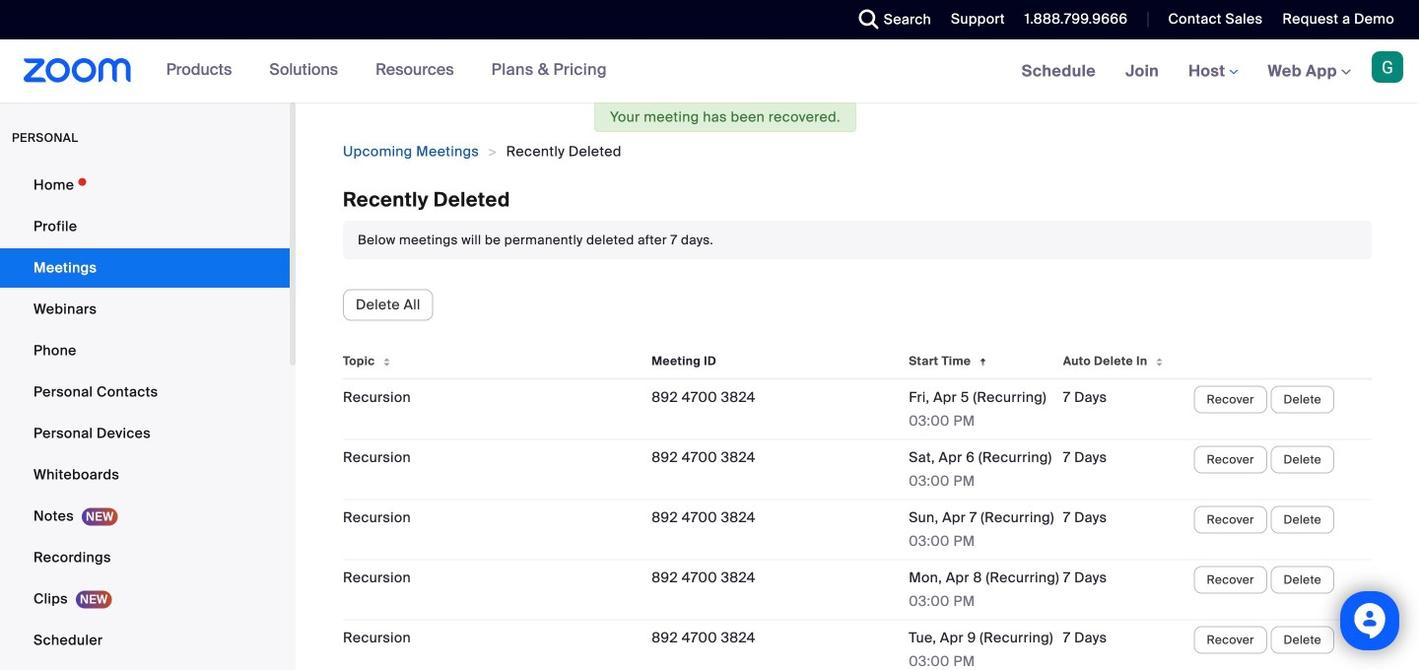 Task type: describe. For each thing, give the bounding box(es) containing it.
product information navigation
[[151, 39, 622, 102]]

meetings navigation
[[1007, 39, 1419, 104]]



Task type: vqa. For each thing, say whether or not it's contained in the screenshot.
Product Information navigation
yes



Task type: locate. For each thing, give the bounding box(es) containing it.
banner
[[0, 39, 1419, 104]]

alert
[[594, 102, 856, 132]]

main content main content
[[296, 102, 1419, 670]]

zoom logo image
[[24, 58, 132, 83]]

none button inside main content main content
[[343, 289, 433, 321]]

profile picture image
[[1372, 51, 1403, 83]]

personal menu menu
[[0, 166, 290, 670]]

None button
[[343, 289, 433, 321]]



